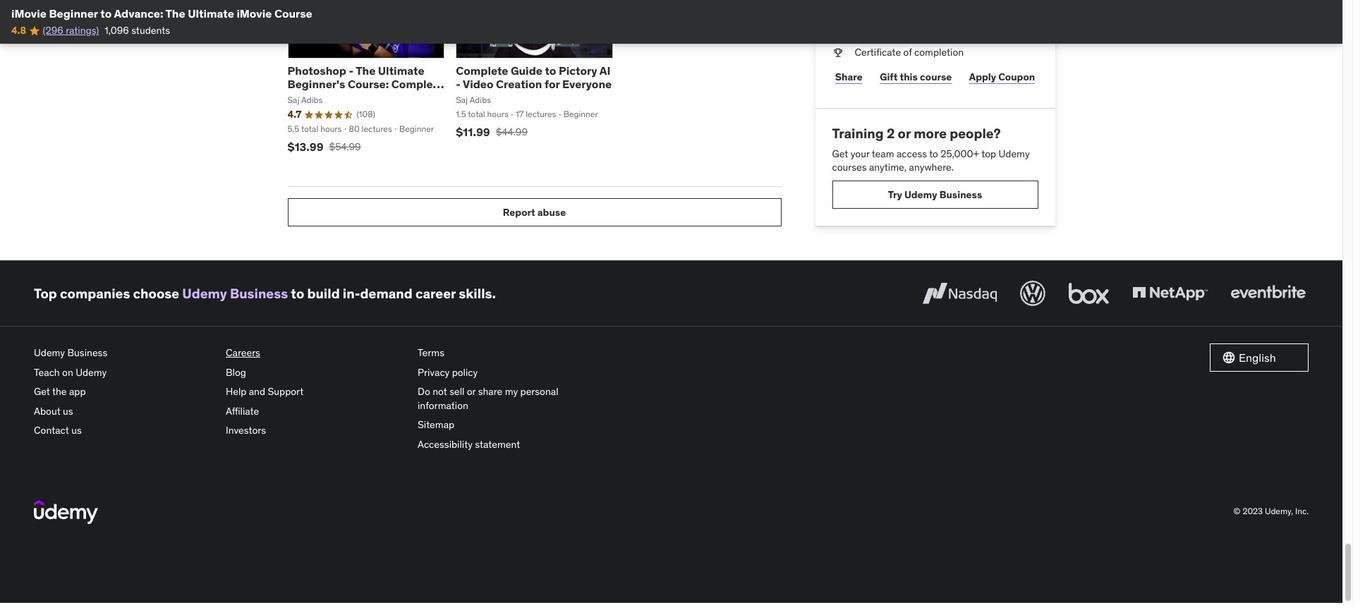 Task type: describe. For each thing, give the bounding box(es) containing it.
gift this course link
[[877, 63, 955, 91]]

0 horizontal spatial ultimate
[[188, 6, 234, 20]]

accessibility statement link
[[418, 435, 598, 455]]

people?
[[950, 125, 1001, 142]]

get for udemy
[[34, 385, 50, 398]]

training 2 or more people? get your team access to 25,000+ top udemy courses anytime, anywhere.
[[832, 125, 1030, 174]]

training
[[832, 125, 884, 142]]

0 horizontal spatial beginner
[[49, 6, 98, 20]]

(296 ratings)
[[43, 24, 99, 37]]

netapp image
[[1130, 278, 1211, 309]]

apply
[[969, 70, 996, 83]]

choose
[[133, 285, 179, 302]]

share button
[[832, 63, 866, 91]]

lectures for 80 lectures
[[362, 124, 392, 134]]

$44.99
[[496, 126, 528, 138]]

english
[[1239, 351, 1276, 365]]

$11.99
[[456, 125, 490, 139]]

- inside complete guide to pictory ai - video creation for everyone saj adibs
[[456, 77, 461, 91]]

report
[[503, 206, 535, 218]]

course
[[920, 70, 952, 83]]

5.5
[[288, 124, 299, 134]]

course:
[[348, 77, 389, 91]]

contact us link
[[34, 422, 215, 441]]

1 vertical spatial udemy business link
[[34, 344, 215, 363]]

students
[[131, 24, 170, 37]]

information
[[418, 399, 468, 412]]

total for 5.5
[[301, 124, 318, 134]]

do not sell or share my personal information button
[[418, 383, 598, 416]]

about us link
[[34, 402, 215, 422]]

english button
[[1210, 344, 1309, 372]]

share
[[835, 70, 863, 83]]

top
[[982, 147, 996, 160]]

©
[[1234, 506, 1241, 517]]

affiliate link
[[226, 402, 406, 422]]

apply coupon button
[[966, 63, 1038, 91]]

career
[[416, 285, 456, 302]]

business inside udemy business teach on udemy get the app about us contact us
[[67, 347, 107, 359]]

privacy policy link
[[418, 363, 598, 383]]

hours for 1.5 total hours
[[487, 109, 509, 120]]

beginner for 5.5 total hours
[[399, 124, 434, 134]]

to up the 1,096
[[100, 6, 112, 20]]

skills.
[[459, 285, 496, 302]]

accessibility
[[418, 438, 473, 451]]

complete inside complete guide to pictory ai - video creation for everyone saj adibs
[[456, 64, 508, 78]]

4.8
[[11, 24, 26, 37]]

creation
[[496, 77, 542, 91]]

0 vertical spatial the
[[165, 6, 185, 20]]

saj inside complete guide to pictory ai - video creation for everyone saj adibs
[[456, 94, 468, 105]]

not
[[433, 385, 447, 398]]

top
[[34, 285, 57, 302]]

pictory
[[559, 64, 597, 78]]

course
[[274, 6, 312, 20]]

terms
[[418, 347, 445, 359]]

anytime,
[[869, 161, 907, 174]]

to inside training 2 or more people? get your team access to 25,000+ top udemy courses anytime, anywhere.
[[929, 147, 938, 160]]

gift this course
[[880, 70, 952, 83]]

ratings)
[[66, 24, 99, 37]]

contact
[[34, 424, 69, 437]]

access
[[897, 147, 927, 160]]

apply coupon
[[969, 70, 1035, 83]]

udemy right choose
[[182, 285, 227, 302]]

in-
[[343, 285, 360, 302]]

© 2023 udemy, inc.
[[1234, 506, 1309, 517]]

1,096
[[105, 24, 129, 37]]

teach
[[34, 366, 60, 379]]

udemy inside training 2 or more people? get your team access to 25,000+ top udemy courses anytime, anywhere.
[[999, 147, 1030, 160]]

try udemy business
[[888, 188, 982, 201]]

personal
[[520, 385, 559, 398]]

investors link
[[226, 422, 406, 441]]

top companies choose udemy business to build in-demand career skills.
[[34, 285, 496, 302]]

demand
[[360, 285, 413, 302]]

to inside complete guide to pictory ai - video creation for everyone saj adibs
[[545, 64, 556, 78]]

get for training
[[832, 147, 848, 160]]

photoshop - the ultimate beginner's course: complete guide
[[288, 64, 444, 105]]

$13.99 $54.99
[[288, 140, 361, 154]]

and
[[249, 385, 265, 398]]

business inside try udemy business link
[[940, 188, 982, 201]]

help and support link
[[226, 383, 406, 402]]

2 imovie from the left
[[237, 6, 272, 20]]

app
[[69, 385, 86, 398]]

this
[[900, 70, 918, 83]]

photoshop
[[288, 64, 346, 78]]

blog link
[[226, 363, 406, 383]]

terms link
[[418, 344, 598, 363]]

photoshop - the ultimate beginner's course: complete guide link
[[288, 64, 444, 105]]

everyone
[[562, 77, 612, 91]]

ai
[[600, 64, 611, 78]]

udemy image
[[34, 500, 98, 524]]

get the app link
[[34, 383, 215, 402]]

1 vertical spatial business
[[230, 285, 288, 302]]



Task type: vqa. For each thing, say whether or not it's contained in the screenshot.
"The" to the right
yes



Task type: locate. For each thing, give the bounding box(es) containing it.
beginner up (296 ratings)
[[49, 6, 98, 20]]

1 horizontal spatial ultimate
[[378, 64, 424, 78]]

or inside training 2 or more people? get your team access to 25,000+ top udemy courses anytime, anywhere.
[[898, 125, 911, 142]]

$13.99
[[288, 140, 324, 154]]

build
[[307, 285, 340, 302]]

completion
[[915, 46, 964, 59]]

1 horizontal spatial get
[[832, 147, 848, 160]]

80 lectures
[[349, 124, 392, 134]]

$11.99 $44.99
[[456, 125, 528, 139]]

total right "5.5"
[[301, 124, 318, 134]]

careers blog help and support affiliate investors
[[226, 347, 304, 437]]

more
[[914, 125, 947, 142]]

the inside the photoshop - the ultimate beginner's course: complete guide
[[356, 64, 376, 78]]

try udemy business link
[[832, 181, 1038, 209]]

abuse
[[538, 206, 566, 218]]

1 horizontal spatial the
[[356, 64, 376, 78]]

imovie
[[11, 6, 47, 20], [237, 6, 272, 20]]

1 vertical spatial hours
[[320, 124, 342, 134]]

get left the
[[34, 385, 50, 398]]

hours up $13.99 $54.99
[[320, 124, 342, 134]]

xsmall image
[[832, 27, 844, 41], [832, 46, 844, 60]]

0 vertical spatial us
[[63, 405, 73, 418]]

business down anywhere.
[[940, 188, 982, 201]]

5.5 total hours
[[288, 124, 342, 134]]

guide up 4.7
[[288, 91, 319, 105]]

sitemap link
[[418, 416, 598, 435]]

complete
[[456, 64, 508, 78], [391, 77, 444, 91]]

beginner right 80 lectures
[[399, 124, 434, 134]]

saj up 4.7
[[288, 94, 299, 105]]

0 horizontal spatial -
[[349, 64, 354, 78]]

coupon
[[999, 70, 1035, 83]]

- right photoshop
[[349, 64, 354, 78]]

1 vertical spatial xsmall image
[[832, 46, 844, 60]]

careers
[[226, 347, 260, 359]]

companies
[[60, 285, 130, 302]]

1 horizontal spatial business
[[230, 285, 288, 302]]

0 vertical spatial business
[[940, 188, 982, 201]]

ultimate
[[188, 6, 234, 20], [378, 64, 424, 78]]

of
[[904, 46, 912, 59]]

0 horizontal spatial guide
[[288, 91, 319, 105]]

statement
[[475, 438, 520, 451]]

courses
[[832, 161, 867, 174]]

2 saj from the left
[[456, 94, 468, 105]]

0 horizontal spatial imovie
[[11, 6, 47, 20]]

policy
[[452, 366, 478, 379]]

1 vertical spatial ultimate
[[378, 64, 424, 78]]

1 xsmall image from the top
[[832, 27, 844, 41]]

beginner for 1.5 total hours
[[564, 109, 598, 120]]

the
[[165, 6, 185, 20], [356, 64, 376, 78]]

complete guide to pictory ai - video creation for everyone link
[[456, 64, 612, 91]]

to
[[100, 6, 112, 20], [545, 64, 556, 78], [929, 147, 938, 160], [291, 285, 304, 302]]

try
[[888, 188, 902, 201]]

lectures right '17'
[[526, 109, 556, 120]]

udemy business link
[[182, 285, 288, 302], [34, 344, 215, 363]]

beginner's
[[288, 77, 345, 91]]

udemy,
[[1265, 506, 1294, 517]]

108 reviews element
[[357, 109, 375, 121]]

17 lectures
[[516, 109, 556, 120]]

1 horizontal spatial imovie
[[237, 6, 272, 20]]

0 vertical spatial guide
[[511, 64, 543, 78]]

blog
[[226, 366, 246, 379]]

2 xsmall image from the top
[[832, 46, 844, 60]]

udemy right try
[[905, 188, 937, 201]]

0 horizontal spatial business
[[67, 347, 107, 359]]

team
[[872, 147, 894, 160]]

get up 'courses'
[[832, 147, 848, 160]]

complete up 1.5 total hours
[[456, 64, 508, 78]]

0 vertical spatial xsmall image
[[832, 27, 844, 41]]

$54.99
[[329, 140, 361, 153]]

hours for 5.5 total hours
[[320, 124, 342, 134]]

1 horizontal spatial lectures
[[526, 109, 556, 120]]

1 horizontal spatial guide
[[511, 64, 543, 78]]

adibs up 1.5 total hours
[[470, 94, 491, 105]]

lectures for 17 lectures
[[526, 109, 556, 120]]

0 vertical spatial total
[[468, 109, 485, 120]]

guide left for
[[511, 64, 543, 78]]

1 vertical spatial lectures
[[362, 124, 392, 134]]

2 adibs from the left
[[470, 94, 491, 105]]

0 vertical spatial or
[[898, 125, 911, 142]]

- left video
[[456, 77, 461, 91]]

careers link
[[226, 344, 406, 363]]

1 horizontal spatial saj
[[456, 94, 468, 105]]

ultimate inside the photoshop - the ultimate beginner's course: complete guide
[[378, 64, 424, 78]]

0 vertical spatial beginner
[[49, 6, 98, 20]]

0 horizontal spatial saj
[[288, 94, 299, 105]]

1 horizontal spatial or
[[898, 125, 911, 142]]

1 vertical spatial get
[[34, 385, 50, 398]]

us right contact
[[71, 424, 82, 437]]

udemy right on at the bottom left of page
[[76, 366, 107, 379]]

share
[[478, 385, 503, 398]]

1.5 total hours
[[456, 109, 509, 120]]

guide inside complete guide to pictory ai - video creation for everyone saj adibs
[[511, 64, 543, 78]]

or right the sell at the bottom left
[[467, 385, 476, 398]]

1,096 students
[[105, 24, 170, 37]]

business up careers
[[230, 285, 288, 302]]

eventbrite image
[[1228, 278, 1309, 309]]

1 vertical spatial total
[[301, 124, 318, 134]]

video
[[463, 77, 494, 91]]

investors
[[226, 424, 266, 437]]

lectures down 108 reviews element
[[362, 124, 392, 134]]

saj adibs
[[288, 94, 323, 105]]

0 vertical spatial hours
[[487, 109, 509, 120]]

imovie beginner to advance: the ultimate imovie course
[[11, 6, 312, 20]]

sitemap
[[418, 419, 455, 431]]

2 horizontal spatial business
[[940, 188, 982, 201]]

affiliate
[[226, 405, 259, 418]]

on
[[62, 366, 73, 379]]

total right 1.5
[[468, 109, 485, 120]]

4.7
[[288, 108, 302, 121]]

1 vertical spatial us
[[71, 424, 82, 437]]

saj
[[288, 94, 299, 105], [456, 94, 468, 105]]

us right about
[[63, 405, 73, 418]]

0 vertical spatial udemy business link
[[182, 285, 288, 302]]

0 vertical spatial get
[[832, 147, 848, 160]]

get inside udemy business teach on udemy get the app about us contact us
[[34, 385, 50, 398]]

udemy business link up get the app link
[[34, 344, 215, 363]]

to up anywhere.
[[929, 147, 938, 160]]

adibs down the beginner's in the top of the page
[[301, 94, 323, 105]]

privacy
[[418, 366, 450, 379]]

1 vertical spatial guide
[[288, 91, 319, 105]]

hours up $11.99 $44.99 in the top of the page
[[487, 109, 509, 120]]

report abuse
[[503, 206, 566, 218]]

0 vertical spatial ultimate
[[188, 6, 234, 20]]

0 horizontal spatial get
[[34, 385, 50, 398]]

udemy right top
[[999, 147, 1030, 160]]

0 horizontal spatial or
[[467, 385, 476, 398]]

0 horizontal spatial lectures
[[362, 124, 392, 134]]

business up on at the bottom left of page
[[67, 347, 107, 359]]

1 horizontal spatial total
[[468, 109, 485, 120]]

imovie left the course on the top left of page
[[237, 6, 272, 20]]

1 vertical spatial beginner
[[564, 109, 598, 120]]

1 horizontal spatial hours
[[487, 109, 509, 120]]

(296
[[43, 24, 63, 37]]

1 saj from the left
[[288, 94, 299, 105]]

total for 1.5
[[468, 109, 485, 120]]

imovie up 4.8
[[11, 6, 47, 20]]

certificate
[[855, 46, 901, 59]]

anywhere.
[[909, 161, 954, 174]]

adibs inside complete guide to pictory ai - video creation for everyone saj adibs
[[470, 94, 491, 105]]

udemy business link up careers
[[182, 285, 288, 302]]

hours
[[487, 109, 509, 120], [320, 124, 342, 134]]

0 horizontal spatial adibs
[[301, 94, 323, 105]]

1 horizontal spatial -
[[456, 77, 461, 91]]

1 horizontal spatial beginner
[[399, 124, 434, 134]]

my
[[505, 385, 518, 398]]

to left pictory
[[545, 64, 556, 78]]

1 vertical spatial or
[[467, 385, 476, 398]]

udemy up teach
[[34, 347, 65, 359]]

the up students
[[165, 6, 185, 20]]

0 vertical spatial lectures
[[526, 109, 556, 120]]

2 vertical spatial beginner
[[399, 124, 434, 134]]

or
[[898, 125, 911, 142], [467, 385, 476, 398]]

complete right course:
[[391, 77, 444, 91]]

teach on udemy link
[[34, 363, 215, 383]]

1 horizontal spatial complete
[[456, 64, 508, 78]]

2023
[[1243, 506, 1263, 517]]

2
[[887, 125, 895, 142]]

1 imovie from the left
[[11, 6, 47, 20]]

25,000+
[[941, 147, 980, 160]]

get
[[832, 147, 848, 160], [34, 385, 50, 398]]

0 horizontal spatial hours
[[320, 124, 342, 134]]

complete inside the photoshop - the ultimate beginner's course: complete guide
[[391, 77, 444, 91]]

1 adibs from the left
[[301, 94, 323, 105]]

beginner down everyone on the top left
[[564, 109, 598, 120]]

or right 2
[[898, 125, 911, 142]]

1 vertical spatial the
[[356, 64, 376, 78]]

to left build
[[291, 285, 304, 302]]

complete guide to pictory ai - video creation for everyone saj adibs
[[456, 64, 612, 105]]

certificate of completion
[[855, 46, 964, 59]]

- inside the photoshop - the ultimate beginner's course: complete guide
[[349, 64, 354, 78]]

saj up 1.5
[[456, 94, 468, 105]]

0 horizontal spatial the
[[165, 6, 185, 20]]

get inside training 2 or more people? get your team access to 25,000+ top udemy courses anytime, anywhere.
[[832, 147, 848, 160]]

small image
[[1222, 351, 1236, 365]]

the up (108)
[[356, 64, 376, 78]]

0 horizontal spatial total
[[301, 124, 318, 134]]

do
[[418, 385, 430, 398]]

guide
[[511, 64, 543, 78], [288, 91, 319, 105]]

advance:
[[114, 6, 163, 20]]

business
[[940, 188, 982, 201], [230, 285, 288, 302], [67, 347, 107, 359]]

2 vertical spatial business
[[67, 347, 107, 359]]

box image
[[1065, 278, 1113, 309]]

nasdaq image
[[919, 278, 1001, 309]]

inc.
[[1296, 506, 1309, 517]]

or inside "terms privacy policy do not sell or share my personal information sitemap accessibility statement"
[[467, 385, 476, 398]]

udemy business teach on udemy get the app about us contact us
[[34, 347, 107, 437]]

volkswagen image
[[1017, 278, 1049, 309]]

guide inside the photoshop - the ultimate beginner's course: complete guide
[[288, 91, 319, 105]]

us
[[63, 405, 73, 418], [71, 424, 82, 437]]

help
[[226, 385, 247, 398]]

0 horizontal spatial complete
[[391, 77, 444, 91]]

2 horizontal spatial beginner
[[564, 109, 598, 120]]

1 horizontal spatial adibs
[[470, 94, 491, 105]]



